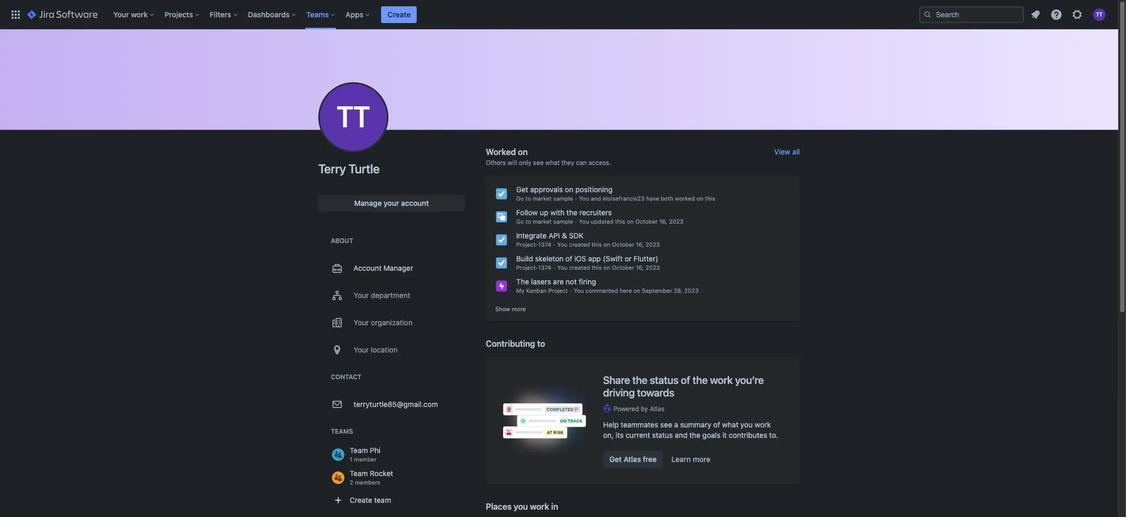 Task type: describe. For each thing, give the bounding box(es) containing it.
dashboards button
[[245, 6, 300, 23]]

contributing to
[[486, 339, 545, 348]]

the up powered by atlas link
[[693, 374, 708, 386]]

1374 for api
[[539, 241, 552, 248]]

commented
[[586, 287, 618, 294]]

you for the
[[579, 218, 590, 225]]

it
[[723, 431, 727, 439]]

and inside help teammates see a summary of what you work on, its current status and the goals it contributes to.
[[675, 431, 688, 439]]

account
[[401, 199, 429, 207]]

firing
[[579, 277, 596, 286]]

apps
[[346, 10, 364, 19]]

about
[[331, 237, 354, 245]]

what inside help teammates see a summary of what you work on, its current status and the goals it contributes to.
[[723, 420, 739, 429]]

created for ios
[[570, 264, 590, 271]]

contributes
[[729, 431, 768, 439]]

2023 up the flutter)
[[646, 241, 660, 248]]

help
[[604, 420, 619, 429]]

your
[[384, 199, 399, 207]]

create button
[[382, 6, 417, 23]]

2023 for firing
[[685, 287, 699, 294]]

1 horizontal spatial teams
[[331, 427, 353, 435]]

on right approvals
[[565, 185, 574, 194]]

my kanban project
[[517, 287, 568, 294]]

manage your account
[[354, 199, 429, 207]]

more for learn more
[[693, 455, 711, 464]]

terry
[[319, 161, 346, 176]]

towards
[[638, 386, 675, 399]]

you inside help teammates see a summary of what you work on, its current status and the goals it contributes to.
[[741, 420, 753, 429]]

positioning
[[576, 185, 613, 194]]

build
[[517, 254, 533, 263]]

integrate
[[517, 231, 547, 240]]

powered by atlas link
[[604, 404, 784, 413]]

you created this on october 16, 2023 for sdk
[[558, 241, 660, 248]]

create team image
[[334, 496, 343, 504]]

appswitcher icon image
[[9, 8, 22, 21]]

a
[[675, 420, 679, 429]]

of inside help teammates see a summary of what you work on, its current status and the goals it contributes to.
[[714, 420, 721, 429]]

work inside help teammates see a summary of what you work on, its current status and the goals it contributes to.
[[755, 420, 772, 429]]

you created this on october 16, 2023 for ios
[[558, 264, 660, 271]]

team rocket 2 members
[[350, 469, 393, 486]]

teams button
[[303, 6, 340, 23]]

0 horizontal spatial and
[[591, 195, 601, 202]]

can
[[577, 159, 587, 167]]

work left the in
[[530, 502, 550, 511]]

1374 for skeleton
[[539, 264, 552, 271]]

rocket
[[370, 469, 393, 478]]

1
[[350, 456, 353, 463]]

0 vertical spatial atlas
[[650, 405, 665, 413]]

the inside help teammates see a summary of what you work on, its current status and the goals it contributes to.
[[690, 431, 701, 439]]

others
[[486, 159, 506, 167]]

profile image actions image
[[347, 111, 360, 124]]

get approvals on positioning
[[517, 185, 613, 194]]

&
[[562, 231, 567, 240]]

on,
[[604, 431, 614, 439]]

view
[[775, 147, 791, 156]]

team phi 1 member
[[350, 446, 381, 463]]

this for integrate api & sdk
[[592, 241, 602, 248]]

create for create team
[[350, 496, 372, 504]]

0 vertical spatial see
[[533, 159, 544, 167]]

organization
[[371, 318, 413, 327]]

free
[[643, 455, 657, 464]]

view all
[[775, 147, 800, 156]]

you down "positioning"
[[579, 195, 590, 202]]

market for up
[[533, 218, 552, 225]]

your organization
[[354, 318, 413, 327]]

notifications image
[[1030, 8, 1043, 21]]

learn
[[672, 455, 691, 464]]

turtle
[[349, 161, 380, 176]]

work inside your work dropdown button
[[131, 10, 148, 19]]

the lasers are not firing
[[517, 277, 596, 286]]

0 vertical spatial what
[[546, 159, 560, 167]]

on right the worked on the top right
[[697, 195, 704, 202]]

2023 for recruiters
[[669, 218, 684, 225]]

get for get approvals on positioning
[[517, 185, 529, 194]]

get atlas free
[[610, 455, 657, 464]]

team for team rocket
[[350, 469, 368, 478]]

atlas image
[[604, 405, 612, 413]]

lasers
[[531, 277, 551, 286]]

department
[[371, 291, 411, 300]]

app
[[589, 254, 601, 263]]

you and eloisefrancis23 have both worked on this
[[579, 195, 716, 202]]

dashboards
[[248, 10, 290, 19]]

get atlas free button
[[604, 451, 663, 468]]

go to market sample for approvals
[[517, 195, 573, 202]]

members
[[355, 479, 381, 486]]

this for build skeleton of ios app (swift or flutter)
[[592, 264, 602, 271]]

october for app
[[612, 264, 635, 271]]

or
[[625, 254, 632, 263]]

your for your work
[[113, 10, 129, 19]]

learn more
[[672, 455, 711, 464]]

teams inside popup button
[[307, 10, 329, 19]]

eloisefrancis23
[[603, 195, 645, 202]]

to.
[[770, 431, 779, 439]]

team
[[374, 496, 391, 504]]

go for get approvals on positioning
[[517, 195, 524, 202]]

summary
[[681, 420, 712, 429]]

team for team phi
[[350, 446, 368, 455]]

go to market sample for up
[[517, 218, 573, 225]]

search image
[[924, 10, 932, 19]]

all
[[793, 147, 800, 156]]

your location
[[354, 345, 398, 354]]

your profile and settings image
[[1094, 8, 1106, 21]]

settings image
[[1072, 8, 1084, 21]]

here
[[620, 287, 632, 294]]

have
[[647, 195, 660, 202]]

project
[[549, 287, 568, 294]]

view all link
[[775, 147, 800, 156]]

follow
[[517, 208, 538, 217]]

with
[[551, 208, 565, 217]]

terry turtle
[[319, 161, 380, 176]]

goals
[[703, 431, 721, 439]]

in
[[552, 502, 559, 511]]

filters
[[210, 10, 231, 19]]

ios
[[575, 254, 587, 263]]

updated
[[591, 218, 614, 225]]

you're
[[736, 374, 764, 386]]



Task type: vqa. For each thing, say whether or not it's contained in the screenshot.
the Learn more BUTTON
yes



Task type: locate. For each thing, give the bounding box(es) containing it.
2023 down the flutter)
[[646, 264, 660, 271]]

1 horizontal spatial atlas
[[650, 405, 665, 413]]

integrate api & sdk
[[517, 231, 584, 240]]

help image
[[1051, 8, 1063, 21]]

status right current
[[653, 431, 673, 439]]

the down summary
[[690, 431, 701, 439]]

0 horizontal spatial get
[[517, 185, 529, 194]]

0 vertical spatial more
[[512, 305, 526, 312]]

see right only
[[533, 159, 544, 167]]

0 vertical spatial sample
[[554, 195, 573, 202]]

1 vertical spatial sample
[[554, 218, 573, 225]]

2 sample from the top
[[554, 218, 573, 225]]

28,
[[674, 287, 683, 294]]

what left they
[[546, 159, 560, 167]]

skeleton
[[535, 254, 564, 263]]

16, down the flutter)
[[636, 264, 644, 271]]

october up or
[[612, 241, 635, 248]]

created for sdk
[[570, 241, 590, 248]]

on up only
[[518, 147, 528, 157]]

status
[[650, 374, 679, 386], [653, 431, 673, 439]]

teams left the apps
[[307, 10, 329, 19]]

2 market from the top
[[533, 218, 552, 225]]

2023 down the worked on the top right
[[669, 218, 684, 225]]

you for not
[[574, 287, 584, 294]]

you for sdk
[[558, 241, 568, 248]]

get down its
[[610, 455, 622, 464]]

account
[[354, 264, 382, 272]]

you down not
[[574, 287, 584, 294]]

2 vertical spatial to
[[538, 339, 545, 348]]

atlas right by
[[650, 405, 665, 413]]

1 vertical spatial 1374
[[539, 264, 552, 271]]

to right contributing
[[538, 339, 545, 348]]

you for ios
[[558, 264, 568, 271]]

sample down get approvals on positioning
[[554, 195, 573, 202]]

2 vertical spatial of
[[714, 420, 721, 429]]

this
[[706, 195, 716, 202], [616, 218, 626, 225], [592, 241, 602, 248], [592, 264, 602, 271]]

share the status of the work you're driving towards
[[604, 374, 764, 399]]

1 vertical spatial created
[[570, 264, 590, 271]]

team up member
[[350, 446, 368, 455]]

2023 for app
[[646, 264, 660, 271]]

by
[[641, 405, 648, 413]]

on right here
[[634, 287, 641, 294]]

my
[[517, 287, 525, 294]]

create
[[388, 10, 411, 19], [350, 496, 372, 504]]

project- for build
[[517, 264, 539, 271]]

1 vertical spatial see
[[661, 420, 673, 429]]

Search field
[[920, 6, 1025, 23]]

teams
[[307, 10, 329, 19], [331, 427, 353, 435]]

1 vertical spatial get
[[610, 455, 622, 464]]

create inside primary element
[[388, 10, 411, 19]]

16, for recruiters
[[660, 218, 668, 225]]

2 1374 from the top
[[539, 264, 552, 271]]

of up goals on the bottom right
[[714, 420, 721, 429]]

project-1374 down the integrate
[[517, 241, 552, 248]]

1 vertical spatial to
[[526, 218, 531, 225]]

1 vertical spatial go to market sample
[[517, 218, 573, 225]]

team
[[350, 446, 368, 455], [350, 469, 368, 478]]

1 vertical spatial what
[[723, 420, 739, 429]]

create right apps popup button
[[388, 10, 411, 19]]

october for recruiters
[[636, 218, 658, 225]]

1 horizontal spatial more
[[693, 455, 711, 464]]

1 vertical spatial status
[[653, 431, 673, 439]]

they
[[562, 159, 575, 167]]

get inside the get atlas free button
[[610, 455, 622, 464]]

1374
[[539, 241, 552, 248], [539, 264, 552, 271]]

16, for app
[[636, 264, 644, 271]]

0 vertical spatial team
[[350, 446, 368, 455]]

0 vertical spatial market
[[533, 195, 552, 202]]

1 vertical spatial of
[[681, 374, 691, 386]]

1 go to market sample from the top
[[517, 195, 573, 202]]

manage
[[354, 199, 382, 207]]

manager
[[384, 264, 413, 272]]

your department
[[354, 291, 411, 300]]

1 vertical spatial project-
[[517, 264, 539, 271]]

2 vertical spatial october
[[612, 264, 635, 271]]

1374 down skeleton
[[539, 264, 552, 271]]

sample for with
[[554, 218, 573, 225]]

2023
[[669, 218, 684, 225], [646, 241, 660, 248], [646, 264, 660, 271], [685, 287, 699, 294]]

see left a
[[661, 420, 673, 429]]

current
[[626, 431, 651, 439]]

of left the ios
[[566, 254, 573, 263]]

atlas left free
[[624, 455, 641, 464]]

sample
[[554, 195, 573, 202], [554, 218, 573, 225]]

work inside share the status of the work you're driving towards
[[710, 374, 733, 386]]

1 project-1374 from the top
[[517, 241, 552, 248]]

0 horizontal spatial of
[[566, 254, 573, 263]]

1 vertical spatial you
[[514, 502, 528, 511]]

0 vertical spatial go
[[517, 195, 524, 202]]

up
[[540, 208, 549, 217]]

api
[[549, 231, 560, 240]]

work left projects
[[131, 10, 148, 19]]

0 horizontal spatial what
[[546, 159, 560, 167]]

you down &
[[558, 241, 568, 248]]

on down eloisefrancis23
[[627, 218, 634, 225]]

contributing
[[486, 339, 536, 348]]

its
[[616, 431, 624, 439]]

1 vertical spatial go
[[517, 218, 524, 225]]

and down "positioning"
[[591, 195, 601, 202]]

get for get atlas free
[[610, 455, 622, 464]]

learn more button
[[666, 451, 717, 468]]

primary element
[[6, 0, 920, 29]]

this down app at right
[[592, 264, 602, 271]]

work left the you're
[[710, 374, 733, 386]]

only
[[519, 159, 532, 167]]

0 vertical spatial get
[[517, 185, 529, 194]]

go to market sample down approvals
[[517, 195, 573, 202]]

0 vertical spatial status
[[650, 374, 679, 386]]

1 horizontal spatial get
[[610, 455, 622, 464]]

sample for on
[[554, 195, 573, 202]]

project-1374 for integrate
[[517, 241, 552, 248]]

0 horizontal spatial more
[[512, 305, 526, 312]]

banner
[[0, 0, 1119, 29]]

this for follow up with the recruiters
[[616, 218, 626, 225]]

account manager
[[354, 264, 413, 272]]

your inside dropdown button
[[113, 10, 129, 19]]

see inside help teammates see a summary of what you work on, its current status and the goals it contributes to.
[[661, 420, 673, 429]]

get up follow
[[517, 185, 529, 194]]

more for show more
[[512, 305, 526, 312]]

powered by atlas
[[614, 405, 665, 413]]

1 horizontal spatial what
[[723, 420, 739, 429]]

0 vertical spatial teams
[[307, 10, 329, 19]]

project- down 'build' on the left of page
[[517, 264, 539, 271]]

1 1374 from the top
[[539, 241, 552, 248]]

go
[[517, 195, 524, 202], [517, 218, 524, 225]]

0 vertical spatial created
[[570, 241, 590, 248]]

go down follow
[[517, 218, 524, 225]]

create for create
[[388, 10, 411, 19]]

more
[[512, 305, 526, 312], [693, 455, 711, 464]]

more inside "button"
[[693, 455, 711, 464]]

go up follow
[[517, 195, 524, 202]]

1 vertical spatial and
[[675, 431, 688, 439]]

the
[[517, 277, 529, 286]]

more right "show"
[[512, 305, 526, 312]]

0 horizontal spatial teams
[[307, 10, 329, 19]]

0 vertical spatial you
[[741, 420, 753, 429]]

created down the ios
[[570, 264, 590, 271]]

2 go to market sample from the top
[[517, 218, 573, 225]]

0 vertical spatial october
[[636, 218, 658, 225]]

1 vertical spatial more
[[693, 455, 711, 464]]

market down approvals
[[533, 195, 552, 202]]

team inside team rocket 2 members
[[350, 469, 368, 478]]

market down up
[[533, 218, 552, 225]]

go for follow up with the recruiters
[[517, 218, 524, 225]]

places you work in
[[486, 502, 559, 511]]

you up are
[[558, 264, 568, 271]]

show
[[496, 305, 511, 312]]

1 vertical spatial 16,
[[636, 241, 644, 248]]

1 horizontal spatial see
[[661, 420, 673, 429]]

flutter)
[[634, 254, 659, 263]]

1 project- from the top
[[517, 241, 539, 248]]

show more link
[[496, 305, 526, 313]]

you right places
[[514, 502, 528, 511]]

16,
[[660, 218, 668, 225], [636, 241, 644, 248], [636, 264, 644, 271]]

you created this on october 16, 2023 down (swift
[[558, 264, 660, 271]]

your for your organization
[[354, 318, 369, 327]]

october down or
[[612, 264, 635, 271]]

of inside share the status of the work you're driving towards
[[681, 374, 691, 386]]

build skeleton of ios app (swift or flutter)
[[517, 254, 659, 263]]

project- down the integrate
[[517, 241, 539, 248]]

1374 down integrate api & sdk
[[539, 241, 552, 248]]

0 vertical spatial project-
[[517, 241, 539, 248]]

1 vertical spatial team
[[350, 469, 368, 478]]

2 horizontal spatial of
[[714, 420, 721, 429]]

market for approvals
[[533, 195, 552, 202]]

the up towards
[[633, 374, 648, 386]]

project-1374 for build
[[517, 264, 552, 271]]

16, down both on the top of the page
[[660, 218, 668, 225]]

0 vertical spatial to
[[526, 195, 531, 202]]

16, up the flutter)
[[636, 241, 644, 248]]

teammates
[[621, 420, 659, 429]]

0 vertical spatial go to market sample
[[517, 195, 573, 202]]

you
[[579, 195, 590, 202], [579, 218, 590, 225], [558, 241, 568, 248], [558, 264, 568, 271], [574, 287, 584, 294]]

not
[[566, 277, 577, 286]]

2 created from the top
[[570, 264, 590, 271]]

0 vertical spatial of
[[566, 254, 573, 263]]

created down sdk
[[570, 241, 590, 248]]

0 vertical spatial 16,
[[660, 218, 668, 225]]

to down follow
[[526, 218, 531, 225]]

kanban
[[526, 287, 547, 294]]

terryturtle85@gmail.com
[[354, 400, 438, 409]]

1 created from the top
[[570, 241, 590, 248]]

to for follow
[[526, 218, 531, 225]]

1 vertical spatial market
[[533, 218, 552, 225]]

project-1374 down 'build' on the left of page
[[517, 264, 552, 271]]

filters button
[[207, 6, 242, 23]]

and
[[591, 195, 601, 202], [675, 431, 688, 439]]

0 horizontal spatial create
[[350, 496, 372, 504]]

the right with
[[567, 208, 578, 217]]

banner containing your work
[[0, 0, 1119, 29]]

your for your location
[[354, 345, 369, 354]]

0 vertical spatial create
[[388, 10, 411, 19]]

2 vertical spatial 16,
[[636, 264, 644, 271]]

1 sample from the top
[[554, 195, 573, 202]]

1 market from the top
[[533, 195, 552, 202]]

this right the worked on the top right
[[706, 195, 716, 202]]

you commented here on september 28, 2023
[[574, 287, 699, 294]]

what up 'it'
[[723, 420, 739, 429]]

worked
[[675, 195, 695, 202]]

status inside help teammates see a summary of what you work on, its current status and the goals it contributes to.
[[653, 431, 673, 439]]

2
[[350, 479, 353, 486]]

member
[[354, 456, 377, 463]]

0 vertical spatial you created this on october 16, 2023
[[558, 241, 660, 248]]

your work button
[[110, 6, 158, 23]]

1 vertical spatial teams
[[331, 427, 353, 435]]

2 project-1374 from the top
[[517, 264, 552, 271]]

1 go from the top
[[517, 195, 524, 202]]

on up (swift
[[604, 241, 611, 248]]

to for get
[[526, 195, 531, 202]]

1 horizontal spatial you
[[741, 420, 753, 429]]

1 horizontal spatial create
[[388, 10, 411, 19]]

atlas inside button
[[624, 455, 641, 464]]

1 vertical spatial project-1374
[[517, 264, 552, 271]]

teams up 1 on the left bottom
[[331, 427, 353, 435]]

your for your department
[[354, 291, 369, 300]]

go to market sample down up
[[517, 218, 573, 225]]

1 you created this on october 16, 2023 from the top
[[558, 241, 660, 248]]

your
[[113, 10, 129, 19], [354, 291, 369, 300], [354, 318, 369, 327], [354, 345, 369, 354]]

0 horizontal spatial see
[[533, 159, 544, 167]]

places
[[486, 502, 512, 511]]

2 you created this on october 16, 2023 from the top
[[558, 264, 660, 271]]

2 go from the top
[[517, 218, 524, 225]]

sample down follow up with the recruiters
[[554, 218, 573, 225]]

apps button
[[343, 6, 374, 23]]

will
[[508, 159, 518, 167]]

2023 right 28,
[[685, 287, 699, 294]]

projects button
[[161, 6, 204, 23]]

you up the "contributes"
[[741, 420, 753, 429]]

of up powered by atlas link
[[681, 374, 691, 386]]

0 vertical spatial and
[[591, 195, 601, 202]]

help teammates see a summary of what you work on, its current status and the goals it contributes to.
[[604, 420, 779, 439]]

2 project- from the top
[[517, 264, 539, 271]]

jira software image
[[27, 8, 98, 21], [27, 8, 98, 21]]

1 horizontal spatial of
[[681, 374, 691, 386]]

you created this on october 16, 2023 up (swift
[[558, 241, 660, 248]]

on down (swift
[[604, 264, 611, 271]]

atlas
[[650, 405, 665, 413], [624, 455, 641, 464]]

project- for integrate
[[517, 241, 539, 248]]

this up app at right
[[592, 241, 602, 248]]

recruiters
[[580, 208, 612, 217]]

1 team from the top
[[350, 446, 368, 455]]

to up follow
[[526, 195, 531, 202]]

team up 2
[[350, 469, 368, 478]]

2 team from the top
[[350, 469, 368, 478]]

your work
[[113, 10, 148, 19]]

1 horizontal spatial and
[[675, 431, 688, 439]]

0 vertical spatial 1374
[[539, 241, 552, 248]]

1 vertical spatial october
[[612, 241, 635, 248]]

this right updated
[[616, 218, 626, 225]]

1 vertical spatial create
[[350, 496, 372, 504]]

september
[[642, 287, 673, 294]]

status inside share the status of the work you're driving towards
[[650, 374, 679, 386]]

0 horizontal spatial you
[[514, 502, 528, 511]]

1 vertical spatial you created this on october 16, 2023
[[558, 264, 660, 271]]

worked on
[[486, 147, 528, 157]]

create down members
[[350, 496, 372, 504]]

more right the learn
[[693, 455, 711, 464]]

and down a
[[675, 431, 688, 439]]

0 horizontal spatial atlas
[[624, 455, 641, 464]]

work up to.
[[755, 420, 772, 429]]

you down recruiters
[[579, 218, 590, 225]]

status up towards
[[650, 374, 679, 386]]

team inside "team phi 1 member"
[[350, 446, 368, 455]]

manage your account link
[[319, 195, 465, 212]]

october down you and eloisefrancis23 have both worked on this
[[636, 218, 658, 225]]

share
[[604, 374, 630, 386]]

1 vertical spatial atlas
[[624, 455, 641, 464]]

0 vertical spatial project-1374
[[517, 241, 552, 248]]



